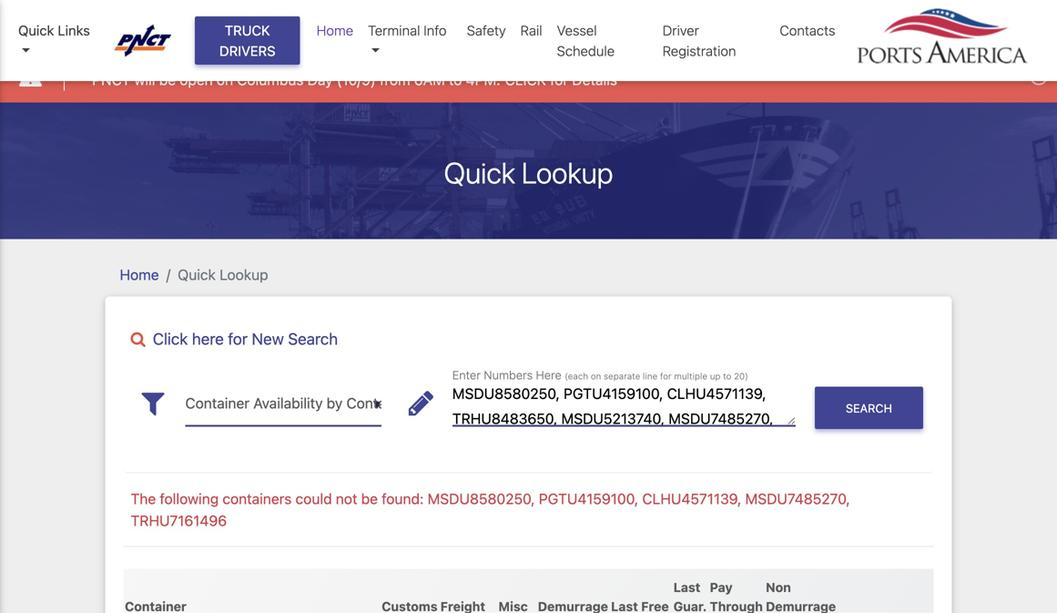 Task type: vqa. For each thing, say whether or not it's contained in the screenshot.
ENTER
yes



Task type: describe. For each thing, give the bounding box(es) containing it.
rail
[[521, 22, 543, 38]]

1 horizontal spatial lookup
[[522, 155, 613, 190]]

drivers
[[220, 43, 276, 59]]

contacts link
[[773, 13, 843, 48]]

details*
[[572, 71, 624, 88]]

enter
[[453, 368, 481, 382]]

search image
[[131, 331, 146, 347]]

be inside the following containers could not be found: msdu8580250, pgtu4159100, clhu4571139, msdu7485270, trhu7161496
[[361, 490, 378, 508]]

the
[[131, 490, 156, 508]]

numbers
[[484, 368, 533, 382]]

terminal
[[368, 22, 420, 38]]

vessel
[[557, 22, 597, 38]]

1 vertical spatial home
[[120, 266, 159, 283]]

pnct will be open on columbus day (10/9) from 6am to 4pm.*click for details* alert
[[0, 53, 1058, 103]]

separate
[[604, 371, 641, 381]]

for inside alert
[[550, 71, 569, 88]]

MSDU8580250, PGTU4159100, CLHU4571139, TRHU8483650, MSDU5213740, MSDU7485270, MSDU5386386, TCLU1824395, TCNU3189254, TRHU7161496 text field
[[453, 381, 796, 426]]

terminal info link
[[361, 13, 460, 68]]

line
[[643, 371, 658, 381]]

contacts
[[780, 22, 836, 38]]

6am
[[414, 71, 445, 88]]

0 horizontal spatial home link
[[120, 266, 159, 283]]

trhu7161496
[[131, 512, 227, 529]]

msdu8580250,
[[428, 490, 535, 508]]

registration
[[663, 43, 737, 59]]

be inside alert
[[159, 71, 176, 88]]

pnct
[[92, 71, 130, 88]]

to for 20)
[[723, 371, 732, 381]]

pnct will be open on columbus day (10/9) from 6am to 4pm.*click for details*
[[92, 71, 624, 88]]

pgtu4159100,
[[539, 490, 639, 508]]

here
[[536, 368, 562, 382]]

(10/9)
[[337, 71, 376, 88]]

20)
[[734, 371, 749, 381]]

links
[[58, 22, 90, 38]]

quick links link
[[18, 20, 97, 61]]

safety
[[467, 22, 506, 38]]

driver registration link
[[656, 13, 773, 68]]

found:
[[382, 490, 424, 508]]

0 vertical spatial home
[[317, 22, 354, 38]]

4pm.*click
[[466, 71, 546, 88]]

not
[[336, 490, 358, 508]]

▼
[[373, 399, 382, 411]]

vessel schedule
[[557, 22, 615, 59]]

up
[[710, 371, 721, 381]]

click
[[153, 329, 188, 348]]

quick links
[[18, 22, 90, 38]]

click here for new search
[[153, 329, 338, 348]]

truck drivers link
[[195, 16, 300, 65]]

multiple
[[674, 371, 708, 381]]

new
[[252, 329, 284, 348]]

0 vertical spatial quick
[[18, 22, 54, 38]]

search
[[288, 329, 338, 348]]

day
[[308, 71, 333, 88]]



Task type: locate. For each thing, give the bounding box(es) containing it.
on for open
[[217, 71, 233, 88]]

pnct will be open on columbus day (10/9) from 6am to 4pm.*click for details* link
[[92, 69, 624, 91]]

vessel schedule link
[[550, 13, 656, 68]]

containers
[[223, 490, 292, 508]]

safety link
[[460, 13, 513, 48]]

1 vertical spatial home link
[[120, 266, 159, 283]]

(each
[[565, 371, 589, 381]]

0 vertical spatial for
[[550, 71, 569, 88]]

1 vertical spatial for
[[228, 329, 248, 348]]

following
[[160, 490, 219, 508]]

home up search image
[[120, 266, 159, 283]]

enter numbers here (each on separate line for multiple up to 20)
[[453, 368, 749, 382]]

will
[[134, 71, 155, 88]]

last guar pay throug non demurrag
[[674, 580, 836, 613]]

home link up search image
[[120, 266, 159, 283]]

0 horizontal spatial for
[[228, 329, 248, 348]]

quick
[[18, 22, 54, 38], [444, 155, 516, 190], [178, 266, 216, 283]]

clhu4571139,
[[643, 490, 742, 508]]

1 vertical spatial quick
[[444, 155, 516, 190]]

0 horizontal spatial lookup
[[220, 266, 268, 283]]

for right line
[[660, 371, 672, 381]]

0 vertical spatial home link
[[309, 13, 361, 48]]

1 vertical spatial on
[[591, 371, 601, 381]]

on right (each
[[591, 371, 601, 381]]

home
[[317, 22, 354, 38], [120, 266, 159, 283]]

last
[[674, 580, 701, 595]]

1 vertical spatial quick lookup
[[178, 266, 268, 283]]

1 vertical spatial be
[[361, 490, 378, 508]]

1 horizontal spatial be
[[361, 490, 378, 508]]

0 horizontal spatial to
[[449, 71, 462, 88]]

1 horizontal spatial to
[[723, 371, 732, 381]]

1 horizontal spatial home
[[317, 22, 354, 38]]

0 vertical spatial be
[[159, 71, 176, 88]]

1 horizontal spatial home link
[[309, 13, 361, 48]]

lookup
[[522, 155, 613, 190], [220, 266, 268, 283]]

open
[[180, 71, 213, 88]]

on inside enter numbers here (each on separate line for multiple up to 20)
[[591, 371, 601, 381]]

1 horizontal spatial quick
[[178, 266, 216, 283]]

msdu7485270,
[[746, 490, 851, 508]]

2 horizontal spatial for
[[660, 371, 672, 381]]

for right 'here'
[[228, 329, 248, 348]]

0 vertical spatial quick lookup
[[444, 155, 613, 190]]

to for 4pm.*click
[[449, 71, 462, 88]]

to right up
[[723, 371, 732, 381]]

home link up day
[[309, 13, 361, 48]]

quick lookup
[[444, 155, 613, 190], [178, 266, 268, 283]]

schedule
[[557, 43, 615, 59]]

rail link
[[513, 13, 550, 48]]

0 horizontal spatial home
[[120, 266, 159, 283]]

truck
[[225, 22, 270, 38]]

to inside alert
[[449, 71, 462, 88]]

2 vertical spatial for
[[660, 371, 672, 381]]

for inside enter numbers here (each on separate line for multiple up to 20)
[[660, 371, 672, 381]]

2 horizontal spatial quick
[[444, 155, 516, 190]]

0 horizontal spatial quick lookup
[[178, 266, 268, 283]]

for
[[550, 71, 569, 88], [228, 329, 248, 348], [660, 371, 672, 381]]

1 horizontal spatial for
[[550, 71, 569, 88]]

terminal info
[[368, 22, 447, 38]]

be
[[159, 71, 176, 88], [361, 490, 378, 508]]

0 horizontal spatial quick
[[18, 22, 54, 38]]

to right 6am
[[449, 71, 462, 88]]

could
[[296, 490, 332, 508]]

2 vertical spatial quick
[[178, 266, 216, 283]]

on inside alert
[[217, 71, 233, 88]]

to
[[449, 71, 462, 88], [723, 371, 732, 381]]

be right will
[[159, 71, 176, 88]]

1 vertical spatial to
[[723, 371, 732, 381]]

on
[[217, 71, 233, 88], [591, 371, 601, 381]]

0 vertical spatial on
[[217, 71, 233, 88]]

0 vertical spatial lookup
[[522, 155, 613, 190]]

click here for new search link
[[123, 329, 934, 349]]

driver registration
[[663, 22, 737, 59]]

be right not
[[361, 490, 378, 508]]

truck drivers
[[220, 22, 276, 59]]

home link
[[309, 13, 361, 48], [120, 266, 159, 283]]

0 horizontal spatial be
[[159, 71, 176, 88]]

the following containers could not be found: msdu8580250, pgtu4159100, clhu4571139, msdu7485270, trhu7161496
[[131, 490, 851, 529]]

on for (each
[[591, 371, 601, 381]]

on right open
[[217, 71, 233, 88]]

close image
[[1030, 67, 1049, 85]]

None text field
[[185, 381, 382, 426]]

driver
[[663, 22, 700, 38]]

guar
[[674, 599, 703, 613]]

1 vertical spatial lookup
[[220, 266, 268, 283]]

info
[[424, 22, 447, 38]]

for left details*
[[550, 71, 569, 88]]

home up day
[[317, 22, 354, 38]]

0 vertical spatial to
[[449, 71, 462, 88]]

0 horizontal spatial on
[[217, 71, 233, 88]]

to inside enter numbers here (each on separate line for multiple up to 20)
[[723, 371, 732, 381]]

from
[[380, 71, 411, 88]]

1 horizontal spatial quick lookup
[[444, 155, 613, 190]]

1 horizontal spatial on
[[591, 371, 601, 381]]

columbus
[[237, 71, 304, 88]]

here
[[192, 329, 224, 348]]



